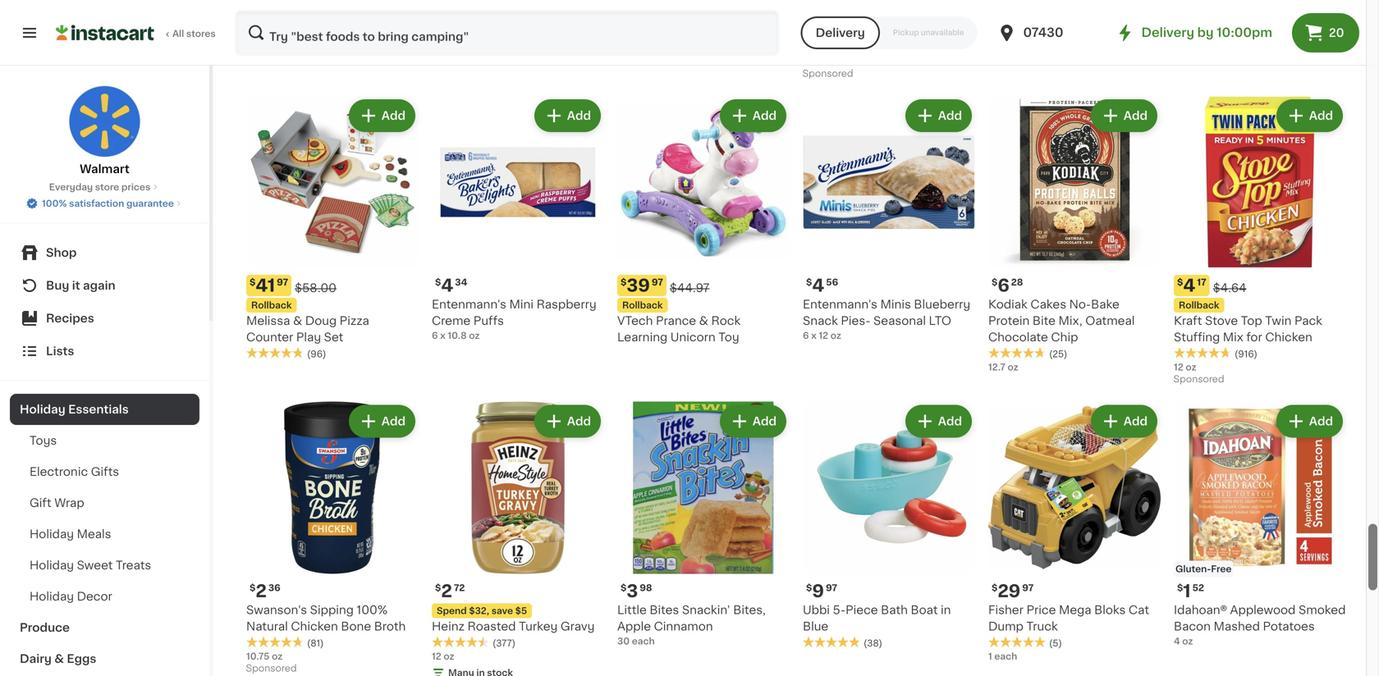 Task type: vqa. For each thing, say whether or not it's contained in the screenshot.


Task type: describe. For each thing, give the bounding box(es) containing it.
all stores link
[[56, 10, 217, 56]]

oz inside idahoan® applewood smoked bacon mashed potatoes 4 oz
[[1183, 637, 1194, 646]]

10.75 oz
[[246, 652, 283, 661]]

rollback for 39
[[622, 301, 663, 310]]

0 horizontal spatial 1
[[989, 652, 993, 661]]

guarantee
[[126, 199, 174, 208]]

gifts
[[91, 466, 119, 478]]

(191)
[[864, 9, 885, 18]]

entenmann's for snack
[[803, 299, 878, 310]]

$ 4 17
[[1178, 277, 1207, 294]]

holiday for holiday essentials
[[20, 404, 65, 416]]

add button for ubbi 5-piece bath boat in blue
[[907, 407, 971, 436]]

recipes link
[[10, 302, 200, 335]]

$ for $ 2 36
[[250, 584, 256, 593]]

prices
[[121, 183, 151, 192]]

delivery for delivery
[[816, 27, 865, 39]]

$ 39 97 $44.97
[[621, 277, 710, 294]]

add for kodiak cakes no-bake protein bite mix, oatmeal chocolate chip
[[1124, 110, 1148, 122]]

electronic gifts link
[[10, 457, 200, 488]]

97 for 41
[[277, 278, 288, 287]]

doug
[[305, 315, 337, 327]]

dairy & eggs
[[20, 654, 96, 665]]

entenmann's for creme
[[432, 299, 507, 310]]

2 for spend $32, save $5
[[441, 583, 452, 600]]

learning
[[618, 332, 668, 343]]

in
[[941, 605, 951, 616]]

seasonal
[[874, 315, 926, 327]]

holiday meals link
[[10, 519, 200, 550]]

product group containing 1
[[1174, 402, 1347, 648]]

delivery for delivery by 10:00pm
[[1142, 27, 1195, 39]]

top
[[1241, 315, 1263, 327]]

$ 3 98
[[621, 583, 652, 600]]

blue
[[803, 621, 829, 633]]

mini
[[510, 299, 534, 310]]

mashed
[[1214, 621, 1260, 633]]

add button for idahoan® applewood smoked bacon mashed potatoes
[[1278, 407, 1342, 436]]

see
[[837, 45, 860, 57]]

bites
[[650, 605, 679, 616]]

rock
[[712, 315, 741, 327]]

1 horizontal spatial each
[[995, 652, 1018, 661]]

$ 2 72
[[435, 583, 465, 600]]

everyday store prices
[[49, 183, 151, 192]]

$ 2 36
[[250, 583, 281, 600]]

gift
[[30, 498, 51, 509]]

toys link
[[10, 425, 200, 457]]

sponsored badge image for kraft stove top twin pack stuffing mix for chicken
[[1174, 375, 1224, 385]]

41
[[256, 277, 275, 294]]

delivery by 10:00pm link
[[1116, 23, 1273, 43]]

add for ubbi 5-piece bath boat in blue
[[938, 416, 962, 427]]

rollback for 41
[[251, 301, 292, 310]]

product group containing 29
[[989, 402, 1161, 664]]

oz inside entenmann's mini raspberry creme puffs 6 x 10.8 oz
[[469, 331, 480, 340]]

(916)
[[1235, 350, 1258, 359]]

heinz
[[432, 621, 465, 633]]

store
[[95, 183, 119, 192]]

add button for entenmann's minis blueberry snack pies- seasonal lto
[[907, 101, 971, 131]]

all
[[172, 29, 184, 38]]

add button for heinz roasted turkey gravy
[[536, 407, 599, 436]]

pack
[[1295, 315, 1323, 327]]

chicken inside swanson's sipping 100% natural chicken bone broth
[[291, 621, 338, 633]]

each inside little bites snackin' bites, apple cinnamon 30 each
[[632, 637, 655, 646]]

add button for melissa & doug pizza counter play set
[[350, 101, 414, 131]]

eggs
[[67, 654, 96, 665]]

$ 4 56
[[806, 277, 839, 294]]

spend $32, save $5
[[437, 607, 527, 616]]

bacon
[[1174, 621, 1211, 633]]

apple
[[618, 621, 651, 633]]

mega
[[1059, 605, 1092, 616]]

protein
[[989, 315, 1030, 327]]

mix
[[1223, 332, 1244, 343]]

34
[[455, 278, 468, 287]]

walmart
[[80, 163, 130, 175]]

4 inside idahoan® applewood smoked bacon mashed potatoes 4 oz
[[1174, 637, 1181, 646]]

12 for heinz roasted turkey gravy
[[432, 652, 442, 661]]

see eligible items button
[[803, 37, 976, 65]]

& for doug
[[293, 315, 302, 327]]

broth
[[374, 621, 406, 633]]

piece
[[846, 605, 878, 616]]

97 for 39
[[652, 278, 663, 287]]

100% inside swanson's sipping 100% natural chicken bone broth
[[357, 605, 388, 616]]

buy
[[46, 280, 69, 292]]

12 oz for heinz roasted turkey gravy
[[432, 652, 455, 661]]

28
[[1012, 278, 1024, 287]]

& for eggs
[[54, 654, 64, 665]]

add button for kodiak cakes no-bake protein bite mix, oatmeal chocolate chip
[[1093, 101, 1156, 131]]

product group containing 6 oz
[[432, 0, 604, 32]]

holiday decor link
[[10, 581, 200, 613]]

add for fisher price mega bloks cat dump truck
[[1124, 416, 1148, 427]]

all stores
[[172, 29, 216, 38]]

6 inside "entenmann's minis blueberry snack pies- seasonal lto 6 x 12 oz"
[[803, 331, 809, 340]]

$ for $ 1 52
[[1178, 584, 1184, 593]]

delivery by 10:00pm
[[1142, 27, 1273, 39]]

essentials
[[68, 404, 129, 416]]

natural
[[246, 621, 288, 633]]

add for melissa & doug pizza counter play set
[[382, 110, 406, 122]]

32
[[618, 6, 629, 15]]

$ for $ 6 28
[[992, 278, 998, 287]]

chicken inside kraft stove top twin pack stuffing mix for chicken
[[1266, 332, 1313, 343]]

shop link
[[10, 237, 200, 269]]

gravy
[[561, 621, 595, 633]]

kodiak
[[989, 299, 1028, 310]]

30
[[618, 637, 630, 646]]

chip
[[1051, 332, 1079, 343]]

10.75
[[246, 652, 270, 661]]

12 inside "entenmann's minis blueberry snack pies- seasonal lto 6 x 12 oz"
[[819, 331, 829, 340]]

again
[[83, 280, 116, 292]]

100% satisfaction guarantee button
[[26, 194, 184, 210]]

$ 4 34
[[435, 277, 468, 294]]

idahoan®
[[1174, 605, 1228, 616]]

cinnamon
[[654, 621, 713, 633]]

bite
[[1033, 315, 1056, 327]]

recipes
[[46, 313, 94, 324]]

holiday for holiday sweet treats
[[30, 560, 74, 572]]

counter
[[246, 332, 293, 343]]

vtech
[[618, 315, 653, 327]]

play
[[296, 332, 321, 343]]

32 fl oz
[[618, 6, 651, 15]]

29
[[998, 583, 1021, 600]]

bites,
[[734, 605, 766, 616]]

product group containing 39
[[618, 96, 790, 346]]

cakes
[[1031, 299, 1067, 310]]

product group containing 32 fl oz
[[618, 0, 790, 52]]

holiday essentials
[[20, 404, 129, 416]]

98
[[640, 584, 652, 593]]

$4.17 original price: $4.64 element
[[1174, 275, 1347, 296]]

12 oz for kraft stove top twin pack stuffing mix for chicken
[[1174, 363, 1197, 372]]

gift wrap link
[[10, 488, 200, 519]]

walmart link
[[69, 85, 141, 177]]

x inside "entenmann's minis blueberry snack pies- seasonal lto 6 x 12 oz"
[[811, 331, 817, 340]]

x left 3.25
[[811, 23, 816, 32]]

$ for $ 4 56
[[806, 278, 812, 287]]

roasted
[[468, 621, 516, 633]]

3 rollback from the left
[[1179, 301, 1220, 310]]



Task type: locate. For each thing, give the bounding box(es) containing it.
sipping
[[310, 605, 354, 616]]

mix,
[[1059, 315, 1083, 327]]

12 for kraft stove top twin pack stuffing mix for chicken
[[1174, 363, 1184, 372]]

chicken up (81) in the left of the page
[[291, 621, 338, 633]]

prance
[[656, 315, 696, 327]]

by
[[1198, 27, 1214, 39]]

add button for little bites snackin' bites, apple cinnamon
[[722, 407, 785, 436]]

dairy & eggs link
[[10, 644, 200, 675]]

$ for $ 4 34
[[435, 278, 441, 287]]

blueberry
[[914, 299, 971, 310]]

1 down dump
[[989, 652, 993, 661]]

4 for $ 4 17
[[1184, 277, 1196, 294]]

x down snack in the right top of the page
[[811, 331, 817, 340]]

0 vertical spatial 100%
[[42, 199, 67, 208]]

rollback up vtech
[[622, 301, 663, 310]]

$ for $ 41 97 $58.00
[[250, 278, 256, 287]]

$ left 28
[[992, 278, 998, 287]]

$ for $ 2 72
[[435, 584, 441, 593]]

oz inside "entenmann's minis blueberry snack pies- seasonal lto 6 x 12 oz"
[[831, 331, 842, 340]]

holiday down holiday meals
[[30, 560, 74, 572]]

2 horizontal spatial 2
[[803, 23, 809, 32]]

& inside melissa & doug pizza counter play set
[[293, 315, 302, 327]]

add button
[[350, 101, 414, 131], [536, 101, 599, 131], [722, 101, 785, 131], [907, 101, 971, 131], [1093, 101, 1156, 131], [1278, 101, 1342, 131], [350, 407, 414, 436], [536, 407, 599, 436], [722, 407, 785, 436], [907, 407, 971, 436], [1093, 407, 1156, 436], [1278, 407, 1342, 436]]

add
[[382, 110, 406, 122], [567, 110, 591, 122], [753, 110, 777, 122], [938, 110, 962, 122], [1124, 110, 1148, 122], [1310, 110, 1334, 122], [382, 416, 406, 427], [567, 416, 591, 427], [753, 416, 777, 427], [938, 416, 962, 427], [1124, 416, 1148, 427], [1310, 416, 1334, 427]]

add for entenmann's mini raspberry creme puffs
[[567, 110, 591, 122]]

$
[[250, 278, 256, 287], [435, 278, 441, 287], [621, 278, 627, 287], [806, 278, 812, 287], [992, 278, 998, 287], [1178, 278, 1184, 287], [250, 584, 256, 593], [435, 584, 441, 593], [621, 584, 627, 593], [806, 584, 812, 593], [992, 584, 998, 593], [1178, 584, 1184, 593]]

★★★★★
[[803, 7, 861, 19], [803, 7, 861, 19], [246, 348, 304, 359], [246, 348, 304, 359], [989, 348, 1046, 359], [989, 348, 1046, 359], [1174, 348, 1232, 359], [1174, 348, 1232, 359], [246, 637, 304, 649], [246, 637, 304, 649], [432, 637, 489, 649], [432, 637, 489, 649], [803, 637, 861, 649], [803, 637, 861, 649], [989, 637, 1046, 649], [989, 637, 1046, 649]]

$ inside "$ 4 56"
[[806, 278, 812, 287]]

see eligible items
[[837, 45, 942, 57]]

rollback up melissa
[[251, 301, 292, 310]]

x
[[811, 23, 816, 32], [440, 331, 446, 340], [811, 331, 817, 340]]

holiday up toys at bottom left
[[20, 404, 65, 416]]

lists link
[[10, 335, 200, 368]]

4 for $ 4 34
[[441, 277, 454, 294]]

entenmann's inside entenmann's mini raspberry creme puffs 6 x 10.8 oz
[[432, 299, 507, 310]]

everyday store prices link
[[49, 181, 160, 194]]

each down apple
[[632, 637, 655, 646]]

eligible
[[862, 45, 906, 57]]

$39.97 original price: $44.97 element
[[618, 275, 790, 296]]

$ left 56
[[806, 278, 812, 287]]

6 oz
[[432, 6, 451, 15]]

cat
[[1129, 605, 1150, 616]]

$ inside $ 6 28
[[992, 278, 998, 287]]

1 horizontal spatial rollback
[[622, 301, 663, 310]]

$ inside the $ 9 97
[[806, 584, 812, 593]]

$ inside $ 39 97 $44.97
[[621, 278, 627, 287]]

2
[[803, 23, 809, 32], [256, 583, 267, 600], [441, 583, 452, 600]]

x left "10.8"
[[440, 331, 446, 340]]

1 vertical spatial each
[[995, 652, 1018, 661]]

1 horizontal spatial delivery
[[1142, 27, 1195, 39]]

2 vertical spatial sponsored badge image
[[246, 665, 296, 674]]

chicken down twin
[[1266, 332, 1313, 343]]

1 entenmann's from the left
[[432, 299, 507, 310]]

vtech prance & rock learning unicorn toy
[[618, 315, 741, 343]]

1 rollback from the left
[[251, 301, 292, 310]]

4 left 56
[[812, 277, 825, 294]]

4 left 17
[[1184, 277, 1196, 294]]

$ for $ 29 97
[[992, 584, 998, 593]]

1 horizontal spatial 12
[[819, 331, 829, 340]]

truck
[[1027, 621, 1058, 633]]

2 horizontal spatial 12
[[1174, 363, 1184, 372]]

product group containing 6
[[989, 96, 1161, 374]]

$ inside $ 29 97
[[992, 584, 998, 593]]

$ for $ 3 98
[[621, 584, 627, 593]]

97 inside the $ 9 97
[[826, 584, 838, 593]]

0 horizontal spatial 12
[[432, 652, 442, 661]]

product group containing 9
[[803, 402, 976, 650]]

97 for 9
[[826, 584, 838, 593]]

0 vertical spatial 12 oz
[[1174, 363, 1197, 372]]

1 vertical spatial 1
[[989, 652, 993, 661]]

100% up the bone
[[357, 605, 388, 616]]

0 vertical spatial each
[[632, 637, 655, 646]]

holiday decor
[[30, 591, 112, 603]]

each down dump
[[995, 652, 1018, 661]]

produce link
[[10, 613, 200, 644]]

0 horizontal spatial delivery
[[816, 27, 865, 39]]

add button for vtech prance & rock learning unicorn toy
[[722, 101, 785, 131]]

9
[[812, 583, 824, 600]]

entenmann's down 34
[[432, 299, 507, 310]]

add for entenmann's minis blueberry snack pies- seasonal lto
[[938, 110, 962, 122]]

2 left 36 on the bottom of page
[[256, 583, 267, 600]]

97 inside $ 41 97 $58.00
[[277, 278, 288, 287]]

walmart logo image
[[69, 85, 141, 158]]

1 horizontal spatial chicken
[[1266, 332, 1313, 343]]

$ inside $ 41 97 $58.00
[[250, 278, 256, 287]]

snackin'
[[682, 605, 731, 616]]

little
[[618, 605, 647, 616]]

0 horizontal spatial &
[[54, 654, 64, 665]]

add for little bites snackin' bites, apple cinnamon
[[753, 416, 777, 427]]

pizza
[[340, 315, 369, 327]]

4 for $ 4 56
[[812, 277, 825, 294]]

entenmann's inside "entenmann's minis blueberry snack pies- seasonal lto 6 x 12 oz"
[[803, 299, 878, 310]]

dairy
[[20, 654, 52, 665]]

$ left 36 on the bottom of page
[[250, 584, 256, 593]]

0 vertical spatial 12
[[819, 331, 829, 340]]

$32,
[[469, 607, 489, 616]]

100% inside button
[[42, 199, 67, 208]]

0 vertical spatial chicken
[[1266, 332, 1313, 343]]

sponsored badge image down see
[[803, 69, 853, 79]]

buy it again link
[[10, 269, 200, 302]]

puffs
[[474, 315, 504, 327]]

add for vtech prance & rock learning unicorn toy
[[753, 110, 777, 122]]

instacart logo image
[[56, 23, 154, 43]]

2 horizontal spatial rollback
[[1179, 301, 1220, 310]]

1 horizontal spatial entenmann's
[[803, 299, 878, 310]]

$ up fisher
[[992, 584, 998, 593]]

shop
[[46, 247, 77, 259]]

1 horizontal spatial 100%
[[357, 605, 388, 616]]

$ inside $ 2 36
[[250, 584, 256, 593]]

holiday meals
[[30, 529, 111, 540]]

lists
[[46, 346, 74, 357]]

07430
[[1024, 27, 1064, 39]]

$41.97 original price: $58.00 element
[[246, 275, 419, 296]]

delivery up see
[[816, 27, 865, 39]]

sponsored badge image down the "10.75 oz"
[[246, 665, 296, 674]]

10:00pm
[[1217, 27, 1273, 39]]

it
[[72, 280, 80, 292]]

1 each
[[989, 652, 1018, 661]]

toy
[[719, 332, 740, 343]]

twin
[[1266, 315, 1292, 327]]

None search field
[[235, 10, 780, 56]]

& left eggs
[[54, 654, 64, 665]]

for
[[1247, 332, 1263, 343]]

100% satisfaction guarantee
[[42, 199, 174, 208]]

97 inside $ 29 97
[[1023, 584, 1034, 593]]

free
[[1212, 565, 1232, 574]]

sweet
[[77, 560, 113, 572]]

swanson's sipping 100% natural chicken bone broth
[[246, 605, 406, 633]]

0 horizontal spatial entenmann's
[[432, 299, 507, 310]]

12 down stuffing
[[1174, 363, 1184, 372]]

6 oz button
[[432, 0, 604, 17]]

$ 41 97 $58.00
[[250, 277, 337, 294]]

$ for $ 39 97 $44.97
[[621, 278, 627, 287]]

0 vertical spatial sponsored badge image
[[803, 69, 853, 79]]

$ inside $ 1 52
[[1178, 584, 1184, 593]]

add button for entenmann's mini raspberry creme puffs
[[536, 101, 599, 131]]

97 right 41 on the top left of page
[[277, 278, 288, 287]]

add button for fisher price mega bloks cat dump truck
[[1093, 407, 1156, 436]]

0 horizontal spatial 2
[[256, 583, 267, 600]]

bake
[[1091, 299, 1120, 310]]

$44.97
[[670, 282, 710, 294]]

$ for $ 4 17
[[1178, 278, 1184, 287]]

1 vertical spatial 100%
[[357, 605, 388, 616]]

add for heinz roasted turkey gravy
[[567, 416, 591, 427]]

12 down snack in the right top of the page
[[819, 331, 829, 340]]

1 left "52"
[[1184, 583, 1191, 600]]

97 for 29
[[1023, 584, 1034, 593]]

product group containing ★★★★★
[[803, 0, 976, 83]]

1 horizontal spatial sponsored badge image
[[803, 69, 853, 79]]

$ left 98
[[621, 584, 627, 593]]

2 horizontal spatial &
[[699, 315, 709, 327]]

0 horizontal spatial each
[[632, 637, 655, 646]]

$ left 17
[[1178, 278, 1184, 287]]

12 down heinz
[[432, 652, 442, 661]]

12.7 oz
[[989, 363, 1019, 372]]

6
[[432, 6, 438, 15], [998, 277, 1010, 294], [432, 331, 438, 340], [803, 331, 809, 340]]

holiday down the gift wrap
[[30, 529, 74, 540]]

kraft stove top twin pack stuffing mix for chicken
[[1174, 315, 1323, 343]]

$ up melissa
[[250, 278, 256, 287]]

3.25
[[819, 23, 839, 32]]

12.7
[[989, 363, 1006, 372]]

& up play
[[293, 315, 302, 327]]

1 horizontal spatial 1
[[1184, 583, 1191, 600]]

0 horizontal spatial 12 oz
[[432, 652, 455, 661]]

delivery inside button
[[816, 27, 865, 39]]

$ inside the '$ 2 72'
[[435, 584, 441, 593]]

1 vertical spatial 12
[[1174, 363, 1184, 372]]

2 for swanson's sipping 100% natural chicken bone broth
[[256, 583, 267, 600]]

12 oz down heinz
[[432, 652, 455, 661]]

0 horizontal spatial chicken
[[291, 621, 338, 633]]

100% down 'everyday' on the top left of page
[[42, 199, 67, 208]]

holiday up produce at the bottom of the page
[[30, 591, 74, 603]]

2 rollback from the left
[[622, 301, 663, 310]]

$ left 34
[[435, 278, 441, 287]]

2 entenmann's from the left
[[803, 299, 878, 310]]

spend
[[437, 607, 467, 616]]

x inside entenmann's mini raspberry creme puffs 6 x 10.8 oz
[[440, 331, 446, 340]]

kodiak cakes no-bake protein bite mix, oatmeal chocolate chip
[[989, 299, 1135, 343]]

2 left 72
[[441, 583, 452, 600]]

4
[[441, 277, 454, 294], [812, 277, 825, 294], [1184, 277, 1196, 294], [1174, 637, 1181, 646]]

product group
[[432, 0, 604, 32], [618, 0, 790, 52], [803, 0, 976, 83], [246, 96, 419, 361], [432, 96, 604, 342], [618, 96, 790, 346], [803, 96, 976, 342], [989, 96, 1161, 374], [1174, 96, 1347, 389], [246, 402, 419, 677], [432, 402, 604, 677], [618, 402, 790, 648], [803, 402, 976, 650], [989, 402, 1161, 664], [1174, 402, 1347, 648]]

service type group
[[801, 16, 978, 49]]

1 vertical spatial 12 oz
[[432, 652, 455, 661]]

97 right 9 on the bottom right
[[826, 584, 838, 593]]

$ up vtech
[[621, 278, 627, 287]]

1 horizontal spatial &
[[293, 315, 302, 327]]

oatmeal
[[1086, 315, 1135, 327]]

72
[[454, 584, 465, 593]]

rollback
[[251, 301, 292, 310], [622, 301, 663, 310], [1179, 301, 1220, 310]]

0 horizontal spatial 100%
[[42, 199, 67, 208]]

1 horizontal spatial 2
[[441, 583, 452, 600]]

product group containing 41
[[246, 96, 419, 361]]

$ inside $ 4 34
[[435, 278, 441, 287]]

electronic gifts
[[30, 466, 119, 478]]

sponsored badge image
[[803, 69, 853, 79], [1174, 375, 1224, 385], [246, 665, 296, 674]]

1 horizontal spatial 12 oz
[[1174, 363, 1197, 372]]

sponsored badge image for swanson's sipping 100% natural chicken bone broth
[[246, 665, 296, 674]]

delivery left by
[[1142, 27, 1195, 39]]

$ up ubbi
[[806, 584, 812, 593]]

2 left 3.25
[[803, 23, 809, 32]]

heinz roasted turkey gravy
[[432, 621, 595, 633]]

stores
[[186, 29, 216, 38]]

100%
[[42, 199, 67, 208], [357, 605, 388, 616]]

ubbi
[[803, 605, 830, 616]]

0 horizontal spatial rollback
[[251, 301, 292, 310]]

& inside vtech prance & rock learning unicorn toy
[[699, 315, 709, 327]]

6 inside 6 oz button
[[432, 6, 438, 15]]

6 inside entenmann's mini raspberry creme puffs 6 x 10.8 oz
[[432, 331, 438, 340]]

4 down bacon
[[1174, 637, 1181, 646]]

1 vertical spatial sponsored badge image
[[1174, 375, 1224, 385]]

$ left 72
[[435, 584, 441, 593]]

97 right the 29
[[1023, 584, 1034, 593]]

$ inside $ 4 17
[[1178, 278, 1184, 287]]

kraft
[[1174, 315, 1203, 327]]

save
[[492, 607, 513, 616]]

$58.00
[[295, 282, 337, 294]]

2 x 3.25 oz
[[803, 23, 852, 32]]

4 left 34
[[441, 277, 454, 294]]

12 oz down stuffing
[[1174, 363, 1197, 372]]

ubbi 5-piece bath boat in blue
[[803, 605, 951, 633]]

32 fl oz button
[[618, 0, 790, 37]]

chicken
[[1266, 332, 1313, 343], [291, 621, 338, 633]]

97
[[277, 278, 288, 287], [652, 278, 663, 287], [826, 584, 838, 593], [1023, 584, 1034, 593]]

1 vertical spatial chicken
[[291, 621, 338, 633]]

rollback up kraft on the right of the page
[[1179, 301, 1220, 310]]

holiday for holiday decor
[[30, 591, 74, 603]]

entenmann's up pies-
[[803, 299, 878, 310]]

holiday for holiday meals
[[30, 529, 74, 540]]

produce
[[20, 622, 70, 634]]

10.8
[[448, 331, 467, 340]]

0 horizontal spatial sponsored badge image
[[246, 665, 296, 674]]

product group containing 3
[[618, 402, 790, 648]]

price
[[1027, 605, 1056, 616]]

2 vertical spatial 12
[[432, 652, 442, 661]]

Search field
[[237, 11, 778, 54]]

97 right "39"
[[652, 278, 663, 287]]

0 vertical spatial 1
[[1184, 583, 1191, 600]]

97 inside $ 39 97 $44.97
[[652, 278, 663, 287]]

$ left "52"
[[1178, 584, 1184, 593]]

$ for $ 9 97
[[806, 584, 812, 593]]

2 horizontal spatial sponsored badge image
[[1174, 375, 1224, 385]]

$5
[[515, 607, 527, 616]]

sponsored badge image down stuffing
[[1174, 375, 1224, 385]]

& up unicorn
[[699, 315, 709, 327]]

add for idahoan® applewood smoked bacon mashed potatoes
[[1310, 416, 1334, 427]]

$ inside $ 3 98
[[621, 584, 627, 593]]



